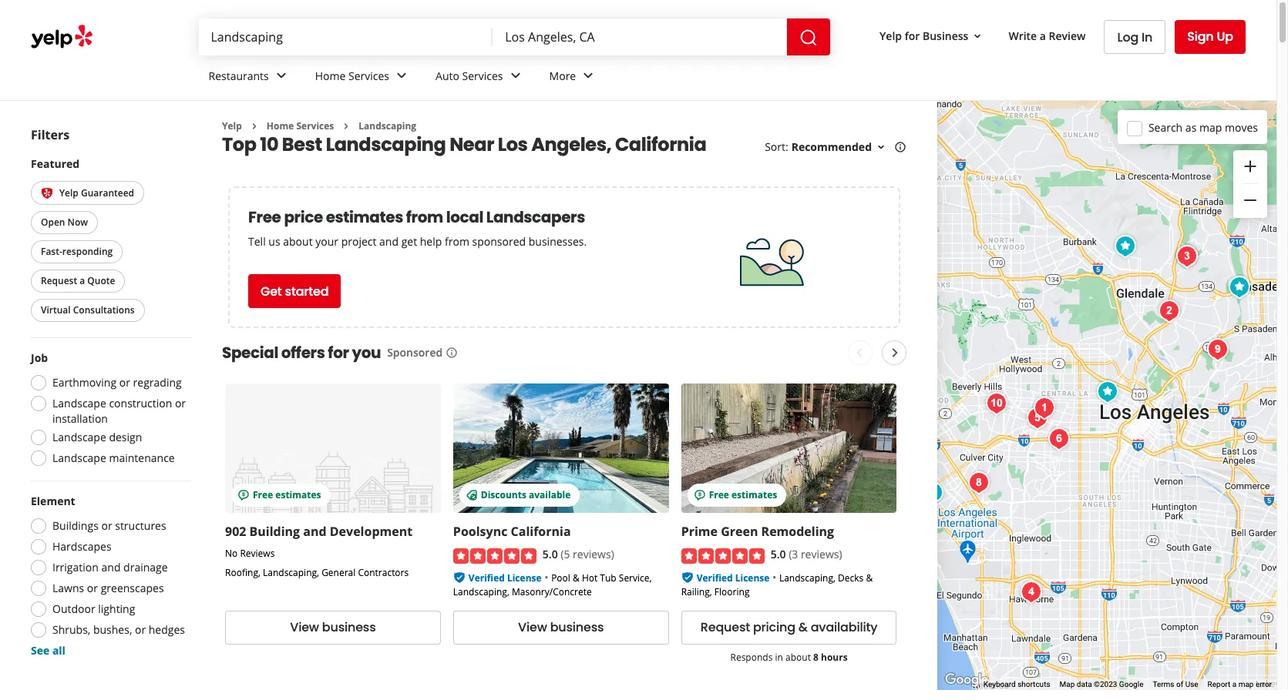Task type: describe. For each thing, give the bounding box(es) containing it.
irrigation
[[52, 561, 99, 576]]

yelp for business button
[[874, 22, 990, 50]]

tell
[[248, 235, 266, 249]]

verified license button for green
[[697, 570, 770, 585]]

you
[[352, 343, 381, 364]]

16 free estimates v2 image
[[237, 490, 250, 502]]

free estimates link for 902 building and development
[[225, 384, 441, 514]]

fast-responding
[[41, 246, 113, 259]]

10
[[260, 132, 278, 158]]

view business for poolsync california
[[518, 619, 604, 637]]

for inside button
[[905, 28, 920, 43]]

log in
[[1118, 28, 1153, 46]]

your
[[316, 235, 339, 249]]

24 chevron down v2 image for more
[[579, 67, 598, 85]]

shrubs,
[[52, 623, 90, 638]]

yelp link
[[222, 120, 242, 133]]

get started
[[261, 283, 329, 301]]

free for 902 building and development
[[253, 489, 273, 502]]

responds in about 8 hours
[[731, 651, 848, 665]]

sort:
[[765, 140, 789, 155]]

us
[[269, 235, 280, 249]]

see
[[31, 644, 50, 659]]

option group containing job
[[26, 351, 191, 471]]

map for error
[[1239, 681, 1254, 689]]

development
[[330, 524, 413, 541]]

or for greenscapes
[[87, 582, 98, 596]]

discounts available
[[481, 489, 571, 502]]

5.0 (5 reviews)
[[543, 548, 614, 562]]

business
[[923, 28, 969, 43]]

contractors
[[358, 567, 409, 580]]

5 star rating image for prime
[[681, 549, 765, 564]]

Find text field
[[211, 29, 481, 45]]

report a map error
[[1208, 681, 1272, 689]]

or left hedges
[[135, 623, 146, 638]]

verified license button for california
[[469, 570, 542, 585]]

buildings
[[52, 519, 99, 534]]

24 chevron down v2 image for auto services
[[506, 67, 525, 85]]

view for poolsync california
[[518, 619, 547, 637]]

poolsync california image
[[1093, 377, 1123, 408]]

started
[[285, 283, 329, 301]]

search as map moves
[[1149, 120, 1258, 135]]

all american landscape image
[[1044, 424, 1075, 455]]

services for "home services" 'link' to the top
[[349, 68, 389, 83]]

business for 902 building and development
[[322, 619, 376, 637]]

use
[[1186, 681, 1199, 689]]

railing,
[[681, 586, 712, 599]]

5.0 for green
[[771, 548, 786, 562]]

maintenance
[[109, 451, 175, 466]]

or for structures
[[101, 519, 112, 534]]

& for request pricing & availability
[[799, 619, 808, 637]]

price
[[284, 207, 323, 229]]

element
[[31, 495, 75, 509]]

prime green remodeling
[[681, 524, 834, 541]]

greenscapes
[[101, 582, 164, 596]]

waterless turf image
[[918, 478, 948, 509]]

regrading
[[133, 376, 182, 390]]

no
[[225, 548, 238, 561]]

write a review link
[[1003, 22, 1092, 50]]

discounts
[[481, 489, 527, 502]]

design
[[109, 431, 142, 445]]

landscaping, inside landscaping, decks & railing, flooring
[[780, 572, 836, 585]]

sponsored
[[472, 235, 526, 249]]

keyboard shortcuts
[[984, 681, 1051, 689]]

of
[[1177, 681, 1184, 689]]

free estimates for prime green remodeling
[[709, 489, 777, 502]]

quote
[[87, 275, 115, 288]]

1 vertical spatial california
[[511, 524, 571, 541]]

1 horizontal spatial from
[[445, 235, 470, 249]]

landscape maintenance
[[52, 451, 175, 466]]

recommended
[[792, 140, 872, 155]]

virtual consultations button
[[31, 299, 145, 323]]

featured group
[[28, 157, 191, 326]]

open
[[41, 216, 65, 229]]

24 chevron down v2 image
[[393, 67, 411, 85]]

16 chevron right v2 image
[[248, 120, 261, 132]]

outdoor
[[52, 603, 95, 617]]

amado landscaping image
[[1016, 577, 1047, 608]]

google
[[1120, 681, 1144, 689]]

up
[[1217, 28, 1234, 45]]

data
[[1077, 681, 1092, 689]]

16 info v2 image for special offers for you
[[446, 347, 458, 359]]

1 vertical spatial about
[[786, 651, 811, 665]]

flooring
[[715, 586, 750, 599]]

available
[[529, 489, 571, 502]]

a for report
[[1233, 681, 1237, 689]]

sign up link
[[1175, 20, 1246, 54]]

restaurants
[[209, 68, 269, 83]]

general
[[322, 567, 356, 580]]

sponsored
[[387, 346, 443, 360]]

service,
[[619, 572, 652, 585]]

near
[[450, 132, 494, 158]]

landscaping, inside pool & hot tub service, landscaping, masonry/concrete
[[453, 586, 510, 599]]

featured
[[31, 157, 80, 171]]

landscaping, decks & railing, flooring
[[681, 572, 873, 599]]

verified license for california
[[469, 572, 542, 585]]

pool & hot tub service, landscaping, masonry/concrete
[[453, 572, 652, 599]]

reviews) for prime green remodeling
[[801, 548, 843, 562]]

yelp for yelp for business
[[880, 28, 902, 43]]

yelp for yelp guaranteed
[[59, 187, 79, 200]]

free price estimates from local landscapers tell us about your project and get help from sponsored businesses.
[[248, 207, 587, 249]]

log in link
[[1105, 20, 1166, 54]]

license for green
[[735, 572, 770, 585]]

roofing,
[[225, 567, 261, 580]]

landscape for landscape design
[[52, 431, 106, 445]]

poolsync california link
[[453, 524, 571, 541]]

lighting
[[98, 603, 135, 617]]

a for request
[[80, 275, 85, 288]]

landscaping right 16 chevron right v2 icon
[[359, 120, 416, 133]]

1 vertical spatial for
[[328, 343, 349, 364]]

installation
[[52, 412, 108, 427]]

5 star rating image for poolsync
[[453, 549, 537, 564]]

hardscapes
[[52, 540, 112, 555]]

map region
[[892, 70, 1287, 691]]

business categories element
[[196, 56, 1246, 100]]

0 horizontal spatial services
[[296, 120, 334, 133]]

keyboard
[[984, 681, 1016, 689]]

guaranteed
[[81, 187, 134, 200]]

prime green remodeling link
[[681, 524, 834, 541]]

see all button
[[31, 644, 65, 659]]

virtual consultations
[[41, 304, 135, 317]]

fast-responding button
[[31, 241, 123, 264]]

next image
[[886, 344, 905, 363]]

and inside free price estimates from local landscapers tell us about your project and get help from sponsored businesses.
[[379, 235, 399, 249]]

1 vertical spatial home services link
[[267, 120, 334, 133]]

& inside pool & hot tub service, landscaping, masonry/concrete
[[573, 572, 580, 585]]

1 horizontal spatial california
[[615, 132, 707, 158]]

auto services link
[[423, 56, 537, 100]]

and inside 902 building and development no reviews roofing, landscaping, general contractors
[[303, 524, 327, 541]]

8
[[814, 651, 819, 665]]

view for 902 building and development
[[290, 619, 319, 637]]



Task type: locate. For each thing, give the bounding box(es) containing it.
1 horizontal spatial yelp
[[222, 120, 242, 133]]

services left 16 chevron right v2 icon
[[296, 120, 334, 133]]

report
[[1208, 681, 1231, 689]]

zoom in image
[[1241, 157, 1260, 176]]

0 horizontal spatial verified
[[469, 572, 505, 585]]

estimates up 'prime green remodeling'
[[732, 489, 777, 502]]

2 license from the left
[[735, 572, 770, 585]]

google image
[[942, 671, 992, 691]]

root quencher image
[[1224, 272, 1255, 303]]

artscape gardens image
[[1203, 334, 1234, 365]]

0 vertical spatial for
[[905, 28, 920, 43]]

2 option group from the top
[[26, 495, 191, 660]]

a right report
[[1233, 681, 1237, 689]]

24 chevron down v2 image inside restaurants link
[[272, 67, 290, 85]]

1 vertical spatial home
[[267, 120, 294, 133]]

request for request a quote
[[41, 275, 77, 288]]

view business link for 902 building and development
[[225, 611, 441, 645]]

0 vertical spatial and
[[379, 235, 399, 249]]

1 vertical spatial yelp
[[222, 120, 242, 133]]

1 verified license from the left
[[469, 572, 542, 585]]

home services inside "home services" 'link'
[[315, 68, 389, 83]]

job
[[31, 351, 48, 366]]

2 horizontal spatial landscaping,
[[780, 572, 836, 585]]

project
[[341, 235, 377, 249]]

view business link
[[225, 611, 441, 645], [453, 611, 669, 645]]

16 free estimates v2 image
[[694, 490, 706, 502]]

1 horizontal spatial verified license button
[[697, 570, 770, 585]]

0 horizontal spatial license
[[507, 572, 542, 585]]

free for prime green remodeling
[[709, 489, 729, 502]]

& inside button
[[799, 619, 808, 637]]

5 star rating image down green
[[681, 549, 765, 564]]

and right building in the left bottom of the page
[[303, 524, 327, 541]]

1 vertical spatial from
[[445, 235, 470, 249]]

1 vertical spatial landscape
[[52, 431, 106, 445]]

0 horizontal spatial home
[[267, 120, 294, 133]]

2 horizontal spatial &
[[866, 572, 873, 585]]

0 horizontal spatial about
[[283, 235, 313, 249]]

map
[[1200, 120, 1222, 135], [1239, 681, 1254, 689]]

1 horizontal spatial verified license
[[697, 572, 770, 585]]

open now button
[[31, 212, 98, 235]]

for left business
[[905, 28, 920, 43]]

None field
[[211, 29, 481, 45], [505, 29, 775, 45]]

landscape for landscape construction or installation
[[52, 397, 106, 411]]

0 horizontal spatial from
[[406, 207, 443, 229]]

1 business from the left
[[322, 619, 376, 637]]

1 none field from the left
[[211, 29, 481, 45]]

0 horizontal spatial and
[[101, 561, 121, 576]]

5.0 left (3
[[771, 548, 786, 562]]

2 horizontal spatial 24 chevron down v2 image
[[579, 67, 598, 85]]

or for regrading
[[119, 376, 130, 390]]

0 horizontal spatial 16 info v2 image
[[446, 347, 458, 359]]

1 horizontal spatial 5.0
[[771, 548, 786, 562]]

hedges
[[149, 623, 185, 638]]

view business down masonry/concrete
[[518, 619, 604, 637]]

902
[[225, 524, 246, 541]]

log
[[1118, 28, 1139, 46]]

l a plants image
[[1029, 393, 1060, 424]]

16 discount available v2 image
[[466, 490, 478, 502]]

1 free estimates from the left
[[253, 489, 321, 502]]

verified license for green
[[697, 572, 770, 585]]

hours
[[821, 651, 848, 665]]

16 verified v2 image
[[453, 572, 466, 584]]

yelp right 16 yelp guaranteed v2 image on the top left
[[59, 187, 79, 200]]

2 reviews) from the left
[[801, 548, 843, 562]]

2 vertical spatial and
[[101, 561, 121, 576]]

2 landscape from the top
[[52, 431, 106, 445]]

0 horizontal spatial verified license
[[469, 572, 542, 585]]

2 view business link from the left
[[453, 611, 669, 645]]

landscape for landscape maintenance
[[52, 451, 106, 466]]

1 5.0 from the left
[[543, 548, 558, 562]]

write
[[1009, 28, 1037, 43]]

buildings or structures
[[52, 519, 166, 534]]

1 horizontal spatial verified
[[697, 572, 733, 585]]

or up 'construction'
[[119, 376, 130, 390]]

©2023
[[1094, 681, 1118, 689]]

16 verified v2 image
[[681, 572, 694, 584]]

0 horizontal spatial view business link
[[225, 611, 441, 645]]

services right auto
[[462, 68, 503, 83]]

landscaping, down 5.0 (3 reviews)
[[780, 572, 836, 585]]

24 chevron down v2 image for restaurants
[[272, 67, 290, 85]]

from down local
[[445, 235, 470, 249]]

view business down general
[[290, 619, 376, 637]]

request
[[41, 275, 77, 288], [701, 619, 750, 637]]

green
[[721, 524, 758, 541]]

0 horizontal spatial a
[[80, 275, 85, 288]]

search
[[1149, 120, 1183, 135]]

1 horizontal spatial free estimates link
[[681, 384, 897, 514]]

1 horizontal spatial and
[[303, 524, 327, 541]]

5 star rating image
[[453, 549, 537, 564], [681, 549, 765, 564]]

auto
[[436, 68, 459, 83]]

24 chevron down v2 image right the restaurants
[[272, 67, 290, 85]]

24 chevron down v2 image
[[272, 67, 290, 85], [506, 67, 525, 85], [579, 67, 598, 85]]

and up lawns or greenscapes
[[101, 561, 121, 576]]

0 horizontal spatial verified license button
[[469, 570, 542, 585]]

california
[[615, 132, 707, 158], [511, 524, 571, 541]]

map for moves
[[1200, 120, 1222, 135]]

bushes,
[[93, 623, 132, 638]]

Near text field
[[505, 29, 775, 45]]

landscaping
[[359, 120, 416, 133], [326, 132, 446, 158]]

1 horizontal spatial 5 star rating image
[[681, 549, 765, 564]]

3 24 chevron down v2 image from the left
[[579, 67, 598, 85]]

landscaping link
[[359, 120, 416, 133]]

1 view business from the left
[[290, 619, 376, 637]]

none field find
[[211, 29, 481, 45]]

outdoor lighting
[[52, 603, 135, 617]]

or right "buildings"
[[101, 519, 112, 534]]

earthmoving or regrading
[[52, 376, 182, 390]]

open now
[[41, 216, 88, 229]]

a for write
[[1040, 28, 1046, 43]]

offers
[[281, 343, 325, 364]]

0 horizontal spatial &
[[573, 572, 580, 585]]

2 vertical spatial yelp
[[59, 187, 79, 200]]

0 vertical spatial home
[[315, 68, 346, 83]]

verified license up flooring
[[697, 572, 770, 585]]

16 info v2 image for top 10 best landscaping near los angeles, california
[[894, 141, 907, 154]]

1 horizontal spatial for
[[905, 28, 920, 43]]

search image
[[800, 28, 818, 47]]

1 horizontal spatial request
[[701, 619, 750, 637]]

verified license button right 16 verified v2 icon
[[469, 570, 542, 585]]

16 info v2 image
[[894, 141, 907, 154], [446, 347, 458, 359]]

0 vertical spatial map
[[1200, 120, 1222, 135]]

angeles,
[[532, 132, 612, 158]]

services inside 'link'
[[349, 68, 389, 83]]

1 vertical spatial a
[[80, 275, 85, 288]]

recommended button
[[792, 140, 888, 155]]

option group
[[26, 351, 191, 471], [26, 495, 191, 660]]

error
[[1256, 681, 1272, 689]]

request inside the featured group
[[41, 275, 77, 288]]

lawns or greenscapes
[[52, 582, 164, 596]]

1 horizontal spatial view business
[[518, 619, 604, 637]]

droughtscape image
[[1172, 241, 1203, 272]]

verified license right 16 verified v2 icon
[[469, 572, 542, 585]]

fast-
[[41, 246, 62, 259]]

free estimates up green
[[709, 489, 777, 502]]

pool
[[551, 572, 571, 585]]

0 vertical spatial california
[[615, 132, 707, 158]]

verified right 16 verified v2 icon
[[469, 572, 505, 585]]

shortcuts
[[1018, 681, 1051, 689]]

free estimates link for prime green remodeling
[[681, 384, 897, 514]]

1 vertical spatial request
[[701, 619, 750, 637]]

earthmoving
[[52, 376, 117, 390]]

get
[[401, 235, 417, 249]]

about
[[283, 235, 313, 249], [786, 651, 811, 665]]

verified up flooring
[[697, 572, 733, 585]]

about left 8
[[786, 651, 811, 665]]

1 5 star rating image from the left
[[453, 549, 537, 564]]

home services
[[315, 68, 389, 83], [267, 120, 334, 133]]

1 horizontal spatial license
[[735, 572, 770, 585]]

request a quote
[[41, 275, 115, 288]]

reviews
[[240, 548, 275, 561]]

2 business from the left
[[550, 619, 604, 637]]

& left 'hot'
[[573, 572, 580, 585]]

1 horizontal spatial free estimates
[[709, 489, 777, 502]]

2 verified from the left
[[697, 572, 733, 585]]

2 view business from the left
[[518, 619, 604, 637]]

0 horizontal spatial for
[[328, 343, 349, 364]]

and
[[379, 235, 399, 249], [303, 524, 327, 541], [101, 561, 121, 576]]

free estimates up building in the left bottom of the page
[[253, 489, 321, 502]]

in
[[1142, 28, 1153, 46]]

verified for poolsync
[[469, 572, 505, 585]]

write a review
[[1009, 28, 1086, 43]]

reviews) for poolsync california
[[573, 548, 614, 562]]

picture build image
[[955, 73, 985, 104]]

0 horizontal spatial estimates
[[276, 489, 321, 502]]

0 vertical spatial request
[[41, 275, 77, 288]]

a inside button
[[80, 275, 85, 288]]

flores artscape image
[[1154, 296, 1185, 327]]

responding
[[62, 246, 113, 259]]

0 vertical spatial home services link
[[303, 56, 423, 100]]

free estimates link
[[225, 384, 441, 514], [681, 384, 897, 514]]

free right 16 free estimates v2 icon
[[253, 489, 273, 502]]

1 free estimates link from the left
[[225, 384, 441, 514]]

0 horizontal spatial none field
[[211, 29, 481, 45]]

landscape down landscape design
[[52, 451, 106, 466]]

2 horizontal spatial and
[[379, 235, 399, 249]]

terms of use link
[[1153, 681, 1199, 689]]

1 horizontal spatial view
[[518, 619, 547, 637]]

building
[[249, 524, 300, 541]]

1 landscape from the top
[[52, 397, 106, 411]]

24 chevron down v2 image inside more link
[[579, 67, 598, 85]]

view business for 902 building and development
[[290, 619, 376, 637]]

landscape up installation
[[52, 397, 106, 411]]

about right us
[[283, 235, 313, 249]]

24 chevron down v2 image inside auto services link
[[506, 67, 525, 85]]

option group containing element
[[26, 495, 191, 660]]

1 horizontal spatial home
[[315, 68, 346, 83]]

business for poolsync california
[[550, 619, 604, 637]]

2 horizontal spatial services
[[462, 68, 503, 83]]

1 24 chevron down v2 image from the left
[[272, 67, 290, 85]]

landscape inside the landscape construction or installation
[[52, 397, 106, 411]]

as
[[1186, 120, 1197, 135]]

5 star rating image down poolsync
[[453, 549, 537, 564]]

landscaping, down 16 verified v2 icon
[[453, 586, 510, 599]]

1 horizontal spatial a
[[1040, 28, 1046, 43]]

reviews) right (3
[[801, 548, 843, 562]]

free up the tell
[[248, 207, 281, 229]]

verified license button up flooring
[[697, 570, 770, 585]]

group
[[1234, 150, 1268, 218]]

free price estimates from local landscapers image
[[734, 225, 811, 302]]

2 view from the left
[[518, 619, 547, 637]]

1 vertical spatial option group
[[26, 495, 191, 660]]

0 vertical spatial option group
[[26, 351, 191, 471]]

0 horizontal spatial california
[[511, 524, 571, 541]]

landscaping,
[[263, 567, 319, 580], [780, 572, 836, 585], [453, 586, 510, 599]]

2 24 chevron down v2 image from the left
[[506, 67, 525, 85]]

yelp for yelp link
[[222, 120, 242, 133]]

none field 'near'
[[505, 29, 775, 45]]

landscape design
[[52, 431, 142, 445]]

home
[[315, 68, 346, 83], [267, 120, 294, 133]]

request pricing & availability
[[701, 619, 878, 637]]

16 info v2 image right sponsored
[[446, 347, 458, 359]]

view business link down general
[[225, 611, 441, 645]]

2 vertical spatial a
[[1233, 681, 1237, 689]]

home inside 'link'
[[315, 68, 346, 83]]

16 chevron down v2 image
[[972, 30, 984, 42]]

landscape down installation
[[52, 431, 106, 445]]

request up virtual
[[41, 275, 77, 288]]

2 free estimates from the left
[[709, 489, 777, 502]]

from up help
[[406, 207, 443, 229]]

droughtscape image
[[1172, 241, 1203, 272]]

pricing
[[753, 619, 796, 637]]

2 5.0 from the left
[[771, 548, 786, 562]]

free right 16 free estimates v2 image
[[709, 489, 729, 502]]

responds
[[731, 651, 773, 665]]

0 horizontal spatial 5 star rating image
[[453, 549, 537, 564]]

free inside free price estimates from local landscapers tell us about your project and get help from sponsored businesses.
[[248, 207, 281, 229]]

license for california
[[507, 572, 542, 585]]

2 free estimates link from the left
[[681, 384, 897, 514]]

0 vertical spatial 16 info v2 image
[[894, 141, 907, 154]]

902 building and development image
[[1110, 231, 1141, 262]]

2 verified license from the left
[[697, 572, 770, 585]]

a inside 'link'
[[1040, 28, 1046, 43]]

lawns
[[52, 582, 84, 596]]

1 option group from the top
[[26, 351, 191, 471]]

2 horizontal spatial estimates
[[732, 489, 777, 502]]

and left get
[[379, 235, 399, 249]]

services for auto services link
[[462, 68, 503, 83]]

1 vertical spatial and
[[303, 524, 327, 541]]

home down find 'field'
[[315, 68, 346, 83]]

1 horizontal spatial about
[[786, 651, 811, 665]]

services left 24 chevron down v2 image
[[349, 68, 389, 83]]

virtual
[[41, 304, 71, 317]]

banuelos landscape image
[[964, 468, 995, 499]]

1 verified license button from the left
[[469, 570, 542, 585]]

24 chevron down v2 image right more
[[579, 67, 598, 85]]

2 none field from the left
[[505, 29, 775, 45]]

home services down find "text box" on the top of page
[[315, 68, 389, 83]]

1 horizontal spatial services
[[349, 68, 389, 83]]

shrubs, bushes, or hedges
[[52, 623, 185, 638]]

about inside free price estimates from local landscapers tell us about your project and get help from sponsored businesses.
[[283, 235, 313, 249]]

1 horizontal spatial business
[[550, 619, 604, 637]]

24 chevron down v2 image right auto services
[[506, 67, 525, 85]]

0 horizontal spatial business
[[322, 619, 376, 637]]

yelp
[[880, 28, 902, 43], [222, 120, 242, 133], [59, 187, 79, 200]]

1 horizontal spatial none field
[[505, 29, 775, 45]]

& right 'pricing'
[[799, 619, 808, 637]]

estimates up 902 building and development link
[[276, 489, 321, 502]]

1 view business link from the left
[[225, 611, 441, 645]]

verified license button
[[469, 570, 542, 585], [697, 570, 770, 585]]

home services right 16 chevron right v2 image
[[267, 120, 334, 133]]

tub
[[600, 572, 617, 585]]

16 chevron right v2 image
[[340, 120, 353, 132]]

map right as
[[1200, 120, 1222, 135]]

yelp inside the featured group
[[59, 187, 79, 200]]

0 horizontal spatial request
[[41, 275, 77, 288]]

landscaping, down the 'reviews'
[[263, 567, 319, 580]]

0 horizontal spatial map
[[1200, 120, 1222, 135]]

0 vertical spatial a
[[1040, 28, 1046, 43]]

map left error
[[1239, 681, 1254, 689]]

home right 16 chevron right v2 image
[[267, 120, 294, 133]]

home services link right 16 chevron right v2 image
[[267, 120, 334, 133]]

yelp left business
[[880, 28, 902, 43]]

1 horizontal spatial view business link
[[453, 611, 669, 645]]

5.0 left the (5
[[543, 548, 558, 562]]

0 vertical spatial about
[[283, 235, 313, 249]]

None search field
[[199, 19, 834, 56]]

1 view from the left
[[290, 619, 319, 637]]

2 verified license button from the left
[[697, 570, 770, 585]]

view business link down masonry/concrete
[[453, 611, 669, 645]]

estimates up project
[[326, 207, 403, 229]]

2 vertical spatial landscape
[[52, 451, 106, 466]]

0 horizontal spatial view business
[[290, 619, 376, 637]]

supergreen landscape image
[[1022, 403, 1053, 434]]

special offers for you
[[222, 343, 381, 364]]

zoom out image
[[1241, 191, 1260, 210]]

0 horizontal spatial landscaping,
[[263, 567, 319, 580]]

or inside the landscape construction or installation
[[175, 397, 186, 411]]

business down masonry/concrete
[[550, 619, 604, 637]]

1 vertical spatial home services
[[267, 120, 334, 133]]

in
[[775, 651, 783, 665]]

masonry/concrete
[[512, 586, 592, 599]]

16 yelp guaranteed v2 image
[[41, 188, 53, 200]]

license up flooring
[[735, 572, 770, 585]]

or up outdoor lighting
[[87, 582, 98, 596]]

estimates for 902 building and development
[[276, 489, 321, 502]]

landscaping, inside 902 building and development no reviews roofing, landscaping, general contractors
[[263, 567, 319, 580]]

reviews) up 'hot'
[[573, 548, 614, 562]]

1 horizontal spatial &
[[799, 619, 808, 637]]

3 landscape from the top
[[52, 451, 106, 466]]

1 horizontal spatial estimates
[[326, 207, 403, 229]]

0 vertical spatial landscape
[[52, 397, 106, 411]]

16 info v2 image right 16 chevron down v2 icon
[[894, 141, 907, 154]]

now
[[68, 216, 88, 229]]

5.0 (3 reviews)
[[771, 548, 843, 562]]

map
[[1060, 681, 1075, 689]]

0 horizontal spatial view
[[290, 619, 319, 637]]

0 vertical spatial home services
[[315, 68, 389, 83]]

0 horizontal spatial free estimates link
[[225, 384, 441, 514]]

0 horizontal spatial free estimates
[[253, 489, 321, 502]]

& right decks
[[866, 572, 873, 585]]

availability
[[811, 619, 878, 637]]

0 horizontal spatial 5.0
[[543, 548, 558, 562]]

request down flooring
[[701, 619, 750, 637]]

1 vertical spatial map
[[1239, 681, 1254, 689]]

0 vertical spatial yelp
[[880, 28, 902, 43]]

1 reviews) from the left
[[573, 548, 614, 562]]

business down general
[[322, 619, 376, 637]]

1 horizontal spatial map
[[1239, 681, 1254, 689]]

1 horizontal spatial 24 chevron down v2 image
[[506, 67, 525, 85]]

16 chevron down v2 image
[[875, 141, 888, 154]]

0 horizontal spatial reviews)
[[573, 548, 614, 562]]

yelp guaranteed button
[[31, 181, 144, 205]]

view business link for poolsync california
[[453, 611, 669, 645]]

request for request pricing & availability
[[701, 619, 750, 637]]

home services link down find 'field'
[[303, 56, 423, 100]]

license up masonry/concrete
[[507, 572, 542, 585]]

902 building and development no reviews roofing, landscaping, general contractors
[[225, 524, 413, 580]]

2 5 star rating image from the left
[[681, 549, 765, 564]]

a right the write
[[1040, 28, 1046, 43]]

& inside landscaping, decks & railing, flooring
[[866, 572, 873, 585]]

a left quote
[[80, 275, 85, 288]]

for left you
[[328, 343, 349, 364]]

hot
[[582, 572, 598, 585]]

landscape
[[52, 397, 106, 411], [52, 431, 106, 445], [52, 451, 106, 466]]

more
[[549, 68, 576, 83]]

previous image
[[851, 344, 869, 363]]

1 license from the left
[[507, 572, 542, 585]]

poolsync
[[453, 524, 508, 541]]

0 horizontal spatial yelp
[[59, 187, 79, 200]]

1 horizontal spatial landscaping,
[[453, 586, 510, 599]]

estimates inside free price estimates from local landscapers tell us about your project and get help from sponsored businesses.
[[326, 207, 403, 229]]

1 horizontal spatial 16 info v2 image
[[894, 141, 907, 154]]

0 horizontal spatial 24 chevron down v2 image
[[272, 67, 290, 85]]

yelp left 16 chevron right v2 image
[[222, 120, 242, 133]]

estimates for prime green remodeling
[[732, 489, 777, 502]]

5.0 for california
[[543, 548, 558, 562]]

yelp for business
[[880, 28, 969, 43]]

joaquin's landscaping image
[[982, 388, 1012, 419]]

free estimates for 902 building and development
[[253, 489, 321, 502]]

review
[[1049, 28, 1086, 43]]

2 horizontal spatial yelp
[[880, 28, 902, 43]]

& for landscaping, decks & railing, flooring
[[866, 572, 873, 585]]

poolsync california
[[453, 524, 571, 541]]

landscaping down 24 chevron down v2 image
[[326, 132, 446, 158]]

2 horizontal spatial a
[[1233, 681, 1237, 689]]

1 verified from the left
[[469, 572, 505, 585]]

verified for prime
[[697, 572, 733, 585]]

or down regrading
[[175, 397, 186, 411]]

0 vertical spatial from
[[406, 207, 443, 229]]

1 horizontal spatial reviews)
[[801, 548, 843, 562]]

902 building and development link
[[225, 524, 413, 541]]



Task type: vqa. For each thing, say whether or not it's contained in the screenshot.
topmost the Open
no



